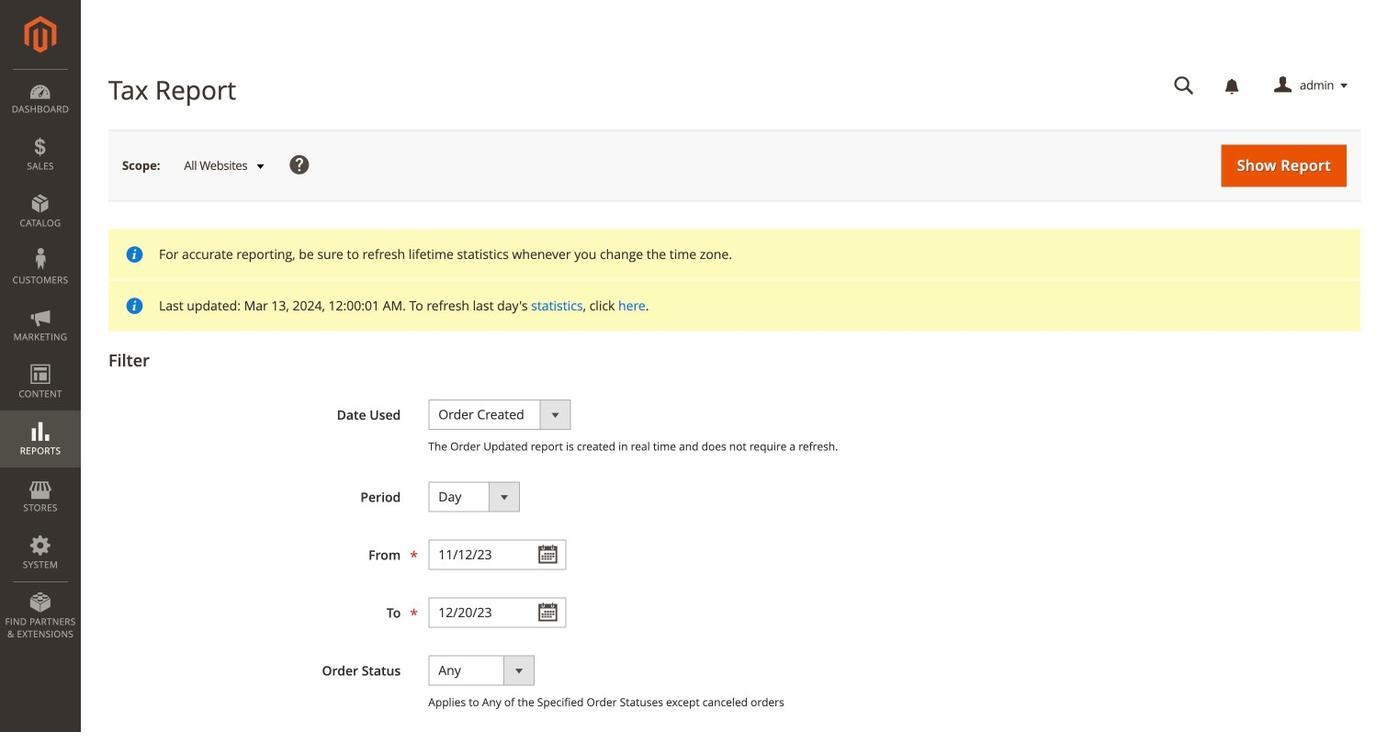 Task type: describe. For each thing, give the bounding box(es) containing it.
magento admin panel image
[[24, 16, 57, 53]]



Task type: locate. For each thing, give the bounding box(es) containing it.
None text field
[[429, 540, 566, 570]]

menu bar
[[0, 69, 81, 650]]

None text field
[[1162, 70, 1208, 102], [429, 598, 566, 628], [1162, 70, 1208, 102], [429, 598, 566, 628]]



